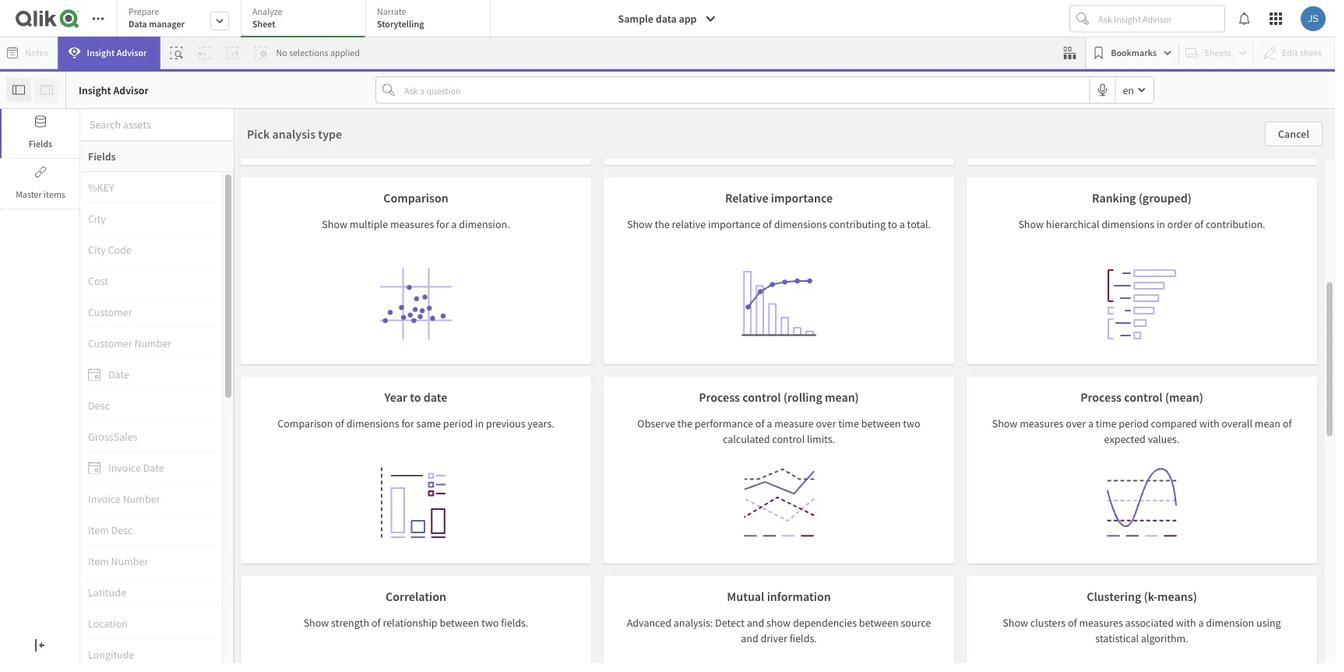 Task type: describe. For each thing, give the bounding box(es) containing it.
create new analytics
[[813, 395, 924, 410]]

choose an option below to get started adding to this sheet... application
[[0, 0, 1335, 665]]

no
[[276, 47, 287, 59]]

question?
[[661, 395, 713, 410]]

associated
[[1125, 616, 1174, 630]]

to inside to start creating visualizations and build your new sheet.
[[904, 426, 914, 440]]

0 horizontal spatial fields
[[29, 138, 52, 150]]

show for clustering (k-means)
[[1003, 616, 1028, 630]]

selections tool image
[[1064, 47, 1076, 59]]

dimensions for year to date
[[347, 417, 399, 431]]

0 horizontal spatial in
[[475, 417, 484, 431]]

observe the performance of a measure over time between two calculated control limits.
[[638, 417, 921, 446]]

years.
[[528, 417, 555, 431]]

tab list inside choose an option below to get started adding to this sheet... application
[[117, 0, 496, 39]]

over inside show measures over a time period compared with overall mean of expected values.
[[1066, 417, 1086, 431]]

new for create
[[851, 395, 873, 410]]

generate
[[400, 447, 440, 461]]

data inside "button"
[[656, 12, 677, 26]]

to right year
[[410, 390, 421, 405]]

of inside show clusters of measures associated with a dimension using statistical algorithm.
[[1068, 616, 1077, 630]]

adding
[[733, 215, 788, 239]]

narrate storytelling
[[377, 5, 424, 30]]

1 master items button from the left
[[0, 160, 79, 209]]

between for correlation
[[440, 616, 479, 630]]

sample data app button
[[609, 6, 726, 31]]

relative
[[725, 190, 769, 206]]

explore for explore your data directly or let qlik generate insights for you with
[[386, 426, 420, 440]]

algorithm.
[[1141, 632, 1189, 646]]

edit image
[[830, 427, 849, 441]]

the for relative
[[655, 217, 670, 231]]

sheet. for analytics
[[877, 471, 905, 485]]

have
[[622, 395, 649, 410]]

to start creating visualizations and build your new sheet.
[[795, 426, 942, 485]]

discover
[[446, 492, 484, 506]]

1 horizontal spatial dimensions
[[774, 217, 827, 231]]

to left get
[[626, 215, 643, 239]]

insights inside . save any insights you discover to this sheet.
[[389, 492, 424, 506]]

saved
[[689, 471, 715, 485]]

show the relative importance of dimensions contributing to a total.
[[627, 217, 931, 231]]

data
[[129, 18, 147, 30]]

insights inside . any found insights can be saved to this sheet.
[[619, 471, 654, 485]]

your inside explore your data directly or let qlik generate insights for you with
[[422, 426, 443, 440]]

process control (rolling mean)
[[699, 390, 859, 405]]

show multiple measures for a dimension.
[[322, 217, 510, 231]]

found
[[590, 471, 617, 485]]

sheet
[[252, 18, 276, 30]]

total.
[[907, 217, 931, 231]]

have a question?
[[622, 395, 713, 410]]

this inside . any found insights can be saved to this sheet.
[[729, 471, 746, 485]]

comparison for comparison
[[384, 190, 449, 206]]

to left total.
[[888, 217, 897, 231]]

type
[[318, 126, 342, 142]]

choose an option below to get started adding to this sheet...
[[434, 215, 901, 239]]

overall
[[1222, 417, 1253, 431]]

previous
[[486, 417, 525, 431]]

Search assets text field
[[80, 111, 234, 139]]

find new insights in the data using
[[589, 426, 746, 440]]

observe
[[638, 417, 675, 431]]

control for (mean)
[[1124, 390, 1163, 405]]

contribution.
[[1206, 217, 1266, 231]]

Ask Insight Advisor text field
[[1095, 6, 1225, 31]]

dimensions for ranking (grouped)
[[1102, 217, 1155, 231]]

same
[[416, 417, 441, 431]]

sample data app
[[618, 12, 697, 26]]

or
[[504, 426, 513, 440]]

new for find
[[612, 426, 631, 440]]

values.
[[1148, 432, 1180, 446]]

time inside observe the performance of a measure over time between two calculated control limits.
[[838, 417, 859, 431]]

your inside to start creating visualizations and build your new sheet.
[[833, 471, 853, 485]]

advanced
[[627, 616, 672, 630]]

source
[[901, 616, 931, 630]]

for inside explore your data directly or let qlik generate insights for you with
[[479, 447, 492, 461]]

driver
[[761, 632, 788, 646]]

and inside to start creating visualizations and build your new sheet.
[[899, 450, 916, 464]]

start
[[916, 426, 937, 440]]

between inside observe the performance of a measure over time between two calculated control limits.
[[861, 417, 901, 431]]

started
[[675, 215, 730, 239]]

advanced analysis: detect and show dependencies between source and driver fields.
[[627, 616, 931, 646]]

for for comparison
[[436, 217, 449, 231]]

(k-
[[1144, 589, 1158, 605]]

sheet...
[[844, 215, 901, 239]]

creating
[[795, 450, 833, 464]]

show for ranking (grouped)
[[1019, 217, 1044, 231]]

0 horizontal spatial importance
[[708, 217, 761, 231]]

be
[[675, 471, 686, 485]]

the for performance
[[678, 417, 693, 431]]

comparison for comparison of dimensions for same period in previous years.
[[278, 417, 333, 431]]

limits.
[[807, 432, 835, 446]]

bookmarks button
[[1089, 41, 1176, 65]]

calculated
[[723, 432, 770, 446]]

visualizations
[[835, 450, 897, 464]]

of inside show measures over a time period compared with overall mean of expected values.
[[1283, 417, 1292, 431]]

insights down have
[[633, 426, 669, 440]]

john smith image
[[1301, 6, 1326, 31]]

1 vertical spatial insight advisor
[[79, 83, 149, 97]]

sheet
[[868, 427, 892, 440]]

show strength of relationship between two fields.
[[304, 616, 529, 630]]

analysis
[[272, 126, 316, 142]]

pick
[[247, 126, 270, 142]]

two inside observe the performance of a measure over time between two calculated control limits.
[[903, 417, 921, 431]]

edit
[[849, 427, 866, 440]]

analyze
[[252, 5, 282, 18]]

comparison of dimensions for same period in previous years.
[[278, 417, 555, 431]]

narrate
[[377, 5, 406, 18]]

2 vertical spatial insight
[[421, 469, 451, 482]]

show for process control (mean)
[[992, 417, 1018, 431]]

build
[[918, 450, 942, 464]]

en button
[[1116, 77, 1154, 103]]

with inside show clusters of measures associated with a dimension using statistical algorithm.
[[1176, 616, 1196, 630]]

performance
[[695, 417, 753, 431]]

get
[[646, 215, 671, 239]]

analyze sheet
[[252, 5, 282, 30]]

save
[[501, 468, 523, 482]]

can
[[656, 471, 673, 485]]

relative importance
[[725, 190, 833, 206]]

with inside show measures over a time period compared with overall mean of expected values.
[[1200, 417, 1220, 431]]

expected
[[1104, 432, 1146, 446]]

qlik
[[530, 426, 548, 440]]

between for mutual information
[[859, 616, 899, 630]]

relationship
[[383, 616, 438, 630]]

date
[[424, 390, 447, 405]]

dimension.
[[459, 217, 510, 231]]

the for data
[[466, 395, 484, 410]]

a inside show measures over a time period compared with overall mean of expected values.
[[1088, 417, 1094, 431]]

strength
[[331, 616, 369, 630]]

a left total.
[[900, 217, 905, 231]]

0 horizontal spatial using
[[721, 426, 746, 440]]

measures inside show clusters of measures associated with a dimension using statistical algorithm.
[[1079, 616, 1123, 630]]

using inside show clusters of measures associated with a dimension using statistical algorithm.
[[1257, 616, 1281, 630]]

. save any insights you discover to this sheet.
[[389, 468, 544, 506]]

Ask a question text field
[[401, 77, 1089, 102]]

insight inside dropdown button
[[87, 47, 115, 59]]

below
[[575, 215, 623, 239]]

an
[[496, 215, 516, 239]]

statistical
[[1096, 632, 1139, 646]]

analytics
[[876, 395, 924, 410]]

this inside . save any insights you discover to this sheet.
[[498, 492, 515, 506]]

insight advisor inside dropdown button
[[87, 47, 147, 59]]



Task type: vqa. For each thing, say whether or not it's contained in the screenshot.
get
yes



Task type: locate. For each thing, give the bounding box(es) containing it.
create
[[813, 395, 848, 410]]

fields. inside advanced analysis: detect and show dependencies between source and driver fields.
[[790, 632, 817, 646]]

data down question?
[[699, 426, 719, 440]]

insights
[[633, 426, 669, 440], [442, 447, 477, 461], [619, 471, 654, 485], [389, 492, 424, 506]]

control up observe the performance of a measure over time between two calculated control limits.
[[743, 390, 781, 405]]

year to date
[[385, 390, 447, 405]]

0 horizontal spatial comparison
[[278, 417, 333, 431]]

1 time from the left
[[838, 417, 859, 431]]

to left start
[[904, 426, 914, 440]]

0 vertical spatial comparison
[[384, 190, 449, 206]]

2 horizontal spatial for
[[479, 447, 492, 461]]

a left dimension
[[1199, 616, 1204, 630]]

1 horizontal spatial in
[[671, 426, 679, 440]]

2 master items button from the left
[[2, 160, 79, 209]]

1 vertical spatial using
[[1257, 616, 1281, 630]]

between down create new analytics
[[861, 417, 901, 431]]

control
[[743, 390, 781, 405], [1124, 390, 1163, 405], [772, 432, 805, 446]]

explore
[[423, 395, 463, 410], [386, 426, 420, 440]]

. any found insights can be saved to this sheet.
[[590, 447, 746, 506]]

in for hierarchical
[[1157, 217, 1166, 231]]

0 horizontal spatial fields.
[[501, 616, 529, 630]]

time down the mean) on the bottom of the page
[[838, 417, 859, 431]]

2 horizontal spatial this
[[812, 215, 841, 239]]

0 vertical spatial measures
[[390, 217, 434, 231]]

1 process from the left
[[699, 390, 740, 405]]

2 vertical spatial advisor
[[453, 469, 486, 482]]

1 vertical spatial you
[[427, 492, 444, 506]]

your
[[422, 426, 443, 440], [833, 471, 853, 485]]

0 horizontal spatial this
[[498, 492, 515, 506]]

and left the "build"
[[899, 450, 916, 464]]

1 horizontal spatial for
[[436, 217, 449, 231]]

let
[[516, 426, 527, 440]]

for down directly
[[479, 447, 492, 461]]

1 over from the left
[[816, 417, 836, 431]]

2 horizontal spatial with
[[1200, 417, 1220, 431]]

prepare data manager
[[129, 5, 185, 30]]

in down have a question?
[[671, 426, 679, 440]]

0 horizontal spatial with
[[514, 447, 534, 461]]

period inside show measures over a time period compared with overall mean of expected values.
[[1119, 417, 1149, 431]]

1 horizontal spatial you
[[494, 447, 511, 461]]

pick analysis type
[[247, 126, 342, 142]]

process
[[699, 390, 740, 405], [1081, 390, 1122, 405]]

1 horizontal spatial sheet.
[[654, 492, 682, 506]]

year
[[385, 390, 407, 405]]

between right relationship in the bottom left of the page
[[440, 616, 479, 630]]

1 period from the left
[[443, 417, 473, 431]]

. left any
[[716, 447, 719, 461]]

you inside . save any insights you discover to this sheet.
[[427, 492, 444, 506]]

0 horizontal spatial period
[[443, 417, 473, 431]]

sheet. down can
[[654, 492, 682, 506]]

and up driver
[[747, 616, 764, 630]]

period for (mean)
[[1119, 417, 1149, 431]]

control up show measures over a time period compared with overall mean of expected values.
[[1124, 390, 1163, 405]]

choose
[[434, 215, 493, 239]]

new inside to start creating visualizations and build your new sheet.
[[856, 471, 875, 485]]

0 horizontal spatial explore
[[386, 426, 420, 440]]

mean)
[[825, 390, 859, 405]]

0 vertical spatial insight
[[87, 47, 115, 59]]

2 horizontal spatial dimensions
[[1102, 217, 1155, 231]]

1 horizontal spatial this
[[729, 471, 746, 485]]

0 vertical spatial explore
[[423, 395, 463, 410]]

time inside show measures over a time period compared with overall mean of expected values.
[[1096, 417, 1117, 431]]

you down or
[[494, 447, 511, 461]]

a right have
[[652, 395, 658, 410]]

1 vertical spatial and
[[747, 616, 764, 630]]

new down visualizations
[[856, 471, 875, 485]]

this left 'sheet...'
[[812, 215, 841, 239]]

2 vertical spatial new
[[856, 471, 875, 485]]

hide assets image
[[12, 84, 25, 96]]

master items button
[[0, 160, 79, 209], [2, 160, 79, 209]]

new
[[851, 395, 873, 410], [612, 426, 631, 440], [856, 471, 875, 485]]

clusters
[[1031, 616, 1066, 630]]

2 process from the left
[[1081, 390, 1122, 405]]

0 vertical spatial importance
[[771, 190, 833, 206]]

. inside . save any insights you discover to this sheet.
[[496, 468, 499, 482]]

measures inside show measures over a time period compared with overall mean of expected values.
[[1020, 417, 1064, 431]]

fields.
[[501, 616, 529, 630], [790, 632, 817, 646]]

2 vertical spatial for
[[479, 447, 492, 461]]

fields button
[[0, 109, 79, 158], [2, 109, 79, 158], [80, 141, 234, 172]]

1 vertical spatial advisor
[[113, 83, 149, 97]]

with inside explore your data directly or let qlik generate insights for you with
[[514, 447, 534, 461]]

for for year to date
[[402, 417, 414, 431]]

with down let
[[514, 447, 534, 461]]

a
[[451, 217, 457, 231], [900, 217, 905, 231], [652, 395, 658, 410], [767, 417, 772, 431], [1088, 417, 1094, 431], [1199, 616, 1204, 630]]

menu inside choose an option below to get started adding to this sheet... application
[[80, 172, 234, 664]]

fields up master items
[[29, 138, 52, 150]]

1 horizontal spatial with
[[1176, 616, 1196, 630]]

sheet. for data
[[517, 492, 544, 506]]

a left measure
[[767, 417, 772, 431]]

using
[[721, 426, 746, 440], [1257, 616, 1281, 630]]

0 horizontal spatial time
[[838, 417, 859, 431]]

explore for explore the data
[[423, 395, 463, 410]]

of
[[763, 217, 772, 231], [1195, 217, 1204, 231], [335, 417, 344, 431], [756, 417, 765, 431], [1283, 417, 1292, 431], [372, 616, 381, 630], [1068, 616, 1077, 630]]

2 over from the left
[[1066, 417, 1086, 431]]

data up previous
[[486, 395, 510, 410]]

period up expected
[[1119, 417, 1149, 431]]

process for process control (mean)
[[1081, 390, 1122, 405]]

advisor down insight advisor dropdown button
[[113, 83, 149, 97]]

process up expected
[[1081, 390, 1122, 405]]

bookmarks
[[1111, 47, 1157, 59]]

0 vertical spatial using
[[721, 426, 746, 440]]

selections
[[289, 47, 328, 59]]

insight advisor up discover
[[421, 469, 486, 482]]

to down relative importance
[[792, 215, 808, 239]]

to inside . save any insights you discover to this sheet.
[[486, 492, 495, 506]]

control down measure
[[772, 432, 805, 446]]

1 horizontal spatial fields
[[88, 150, 116, 164]]

in down explore the data
[[475, 417, 484, 431]]

0 horizontal spatial two
[[482, 616, 499, 630]]

your down visualizations
[[833, 471, 853, 485]]

menu
[[80, 172, 234, 664]]

insight advisor down insight advisor dropdown button
[[79, 83, 149, 97]]

data right same
[[445, 426, 465, 440]]

to right 'saved'
[[717, 471, 727, 485]]

show inside show clusters of measures associated with a dimension using statistical algorithm.
[[1003, 616, 1028, 630]]

dimensions
[[774, 217, 827, 231], [1102, 217, 1155, 231], [347, 417, 399, 431]]

explore up same
[[423, 395, 463, 410]]

mean
[[1255, 417, 1281, 431]]

measure
[[775, 417, 814, 431]]

for
[[436, 217, 449, 231], [402, 417, 414, 431], [479, 447, 492, 461]]

data inside explore your data directly or let qlik generate insights for you with
[[445, 426, 465, 440]]

using right dimension
[[1257, 616, 1281, 630]]

explore up generate
[[386, 426, 420, 440]]

you left discover
[[427, 492, 444, 506]]

correlation
[[386, 589, 446, 605]]

. left save
[[496, 468, 499, 482]]

ranking (grouped)
[[1092, 190, 1192, 206]]

2 time from the left
[[1096, 417, 1117, 431]]

0 vertical spatial with
[[1200, 417, 1220, 431]]

show for comparison
[[322, 217, 348, 231]]

1 horizontal spatial measures
[[1020, 417, 1064, 431]]

manager
[[149, 18, 185, 30]]

importance down relative
[[708, 217, 761, 231]]

dimensions down ranking (grouped)
[[1102, 217, 1155, 231]]

show for relative importance
[[627, 217, 653, 231]]

data left app
[[656, 12, 677, 26]]

sheet. inside . save any insights you discover to this sheet.
[[517, 492, 544, 506]]

edit sheet
[[849, 427, 892, 440]]

you inside explore your data directly or let qlik generate insights for you with
[[494, 447, 511, 461]]

. inside . any found insights can be saved to this sheet.
[[716, 447, 719, 461]]

insight advisor down data
[[87, 47, 147, 59]]

contributing
[[829, 217, 886, 231]]

sheet. inside . any found insights can be saved to this sheet.
[[654, 492, 682, 506]]

master items
[[16, 189, 65, 201]]

app
[[679, 12, 697, 26]]

your up generate
[[422, 426, 443, 440]]

1 horizontal spatial time
[[1096, 417, 1117, 431]]

1 vertical spatial new
[[612, 426, 631, 440]]

1 horizontal spatial using
[[1257, 616, 1281, 630]]

a inside observe the performance of a measure over time between two calculated control limits.
[[767, 417, 772, 431]]

1 horizontal spatial .
[[716, 447, 719, 461]]

sheet. inside to start creating visualizations and build your new sheet.
[[877, 471, 905, 485]]

2 vertical spatial this
[[498, 492, 515, 506]]

option
[[520, 215, 571, 239]]

in for new
[[671, 426, 679, 440]]

1 horizontal spatial comparison
[[384, 190, 449, 206]]

2 horizontal spatial measures
[[1079, 616, 1123, 630]]

0 horizontal spatial your
[[422, 426, 443, 440]]

1 vertical spatial importance
[[708, 217, 761, 231]]

insight advisor
[[87, 47, 147, 59], [79, 83, 149, 97], [421, 469, 486, 482]]

new right "create"
[[851, 395, 873, 410]]

(rolling
[[784, 390, 823, 405]]

0 vertical spatial fields.
[[501, 616, 529, 630]]

show measures over a time period compared with overall mean of expected values.
[[992, 417, 1292, 446]]

time up expected
[[1096, 417, 1117, 431]]

2 vertical spatial insight advisor
[[421, 469, 486, 482]]

items
[[44, 189, 65, 201]]

for left same
[[402, 417, 414, 431]]

2 vertical spatial measures
[[1079, 616, 1123, 630]]

a left dimension.
[[451, 217, 457, 231]]

0 vertical spatial advisor
[[117, 47, 147, 59]]

2 horizontal spatial sheet.
[[877, 471, 905, 485]]

1 horizontal spatial fields.
[[790, 632, 817, 646]]

insights down generate
[[389, 492, 424, 506]]

explore the data
[[423, 395, 510, 410]]

2 vertical spatial and
[[741, 632, 759, 646]]

0 horizontal spatial .
[[496, 468, 499, 482]]

between left source
[[859, 616, 899, 630]]

over up limits.
[[816, 417, 836, 431]]

fields down search assets text field
[[88, 150, 116, 164]]

sheet. down any
[[517, 492, 544, 506]]

of inside observe the performance of a measure over time between two calculated control limits.
[[756, 417, 765, 431]]

this down any
[[729, 471, 746, 485]]

process up performance
[[699, 390, 740, 405]]

0 vertical spatial this
[[812, 215, 841, 239]]

the
[[655, 217, 670, 231], [466, 395, 484, 410], [678, 417, 693, 431], [682, 426, 697, 440]]

1 vertical spatial measures
[[1020, 417, 1064, 431]]

0 vertical spatial you
[[494, 447, 511, 461]]

between inside advanced analysis: detect and show dependencies between source and driver fields.
[[859, 616, 899, 630]]

1 vertical spatial explore
[[386, 426, 420, 440]]

2 horizontal spatial in
[[1157, 217, 1166, 231]]

1 vertical spatial .
[[496, 468, 499, 482]]

0 horizontal spatial dimensions
[[347, 417, 399, 431]]

with up algorithm.
[[1176, 616, 1196, 630]]

in left order
[[1157, 217, 1166, 231]]

importance up show the relative importance of dimensions contributing to a total.
[[771, 190, 833, 206]]

new right the find
[[612, 426, 631, 440]]

with left overall
[[1200, 417, 1220, 431]]

1 vertical spatial comparison
[[278, 417, 333, 431]]

show dependencies
[[767, 616, 857, 630]]

using up any
[[721, 426, 746, 440]]

insights left can
[[619, 471, 654, 485]]

0 horizontal spatial process
[[699, 390, 740, 405]]

you
[[494, 447, 511, 461], [427, 492, 444, 506]]

1 vertical spatial fields.
[[790, 632, 817, 646]]

insights down directly
[[442, 447, 477, 461]]

between
[[861, 417, 901, 431], [440, 616, 479, 630], [859, 616, 899, 630]]

mutual information
[[727, 589, 831, 605]]

find
[[589, 426, 609, 440]]

2 period from the left
[[1119, 417, 1149, 431]]

0 vertical spatial for
[[436, 217, 449, 231]]

0 horizontal spatial sheet.
[[517, 492, 544, 506]]

and left driver
[[741, 632, 759, 646]]

show clusters of measures associated with a dimension using statistical algorithm.
[[1003, 616, 1281, 646]]

0 vertical spatial .
[[716, 447, 719, 461]]

1 vertical spatial with
[[514, 447, 534, 461]]

to right discover
[[486, 492, 495, 506]]

the inside observe the performance of a measure over time between two calculated control limits.
[[678, 417, 693, 431]]

this down save
[[498, 492, 515, 506]]

over
[[816, 417, 836, 431], [1066, 417, 1086, 431]]

smart search image
[[170, 47, 183, 59]]

relative
[[672, 217, 706, 231]]

advisor
[[117, 47, 147, 59], [113, 83, 149, 97], [453, 469, 486, 482]]

0 vertical spatial and
[[899, 450, 916, 464]]

. for data
[[496, 468, 499, 482]]

0 horizontal spatial measures
[[390, 217, 434, 231]]

period down explore the data
[[443, 417, 473, 431]]

0 vertical spatial insight advisor
[[87, 47, 147, 59]]

any
[[721, 447, 738, 461]]

(mean)
[[1165, 390, 1204, 405]]

tab list containing prepare
[[117, 0, 496, 39]]

0 horizontal spatial over
[[816, 417, 836, 431]]

advisor up discover
[[453, 469, 486, 482]]

show inside show measures over a time period compared with overall mean of expected values.
[[992, 417, 1018, 431]]

master
[[16, 189, 42, 201]]

show for correlation
[[304, 616, 329, 630]]

1 vertical spatial your
[[833, 471, 853, 485]]

1 vertical spatial this
[[729, 471, 746, 485]]

1 horizontal spatial importance
[[771, 190, 833, 206]]

dimension
[[1206, 616, 1255, 630]]

0 horizontal spatial you
[[427, 492, 444, 506]]

measures
[[390, 217, 434, 231], [1020, 417, 1064, 431], [1079, 616, 1123, 630]]

control for (rolling
[[743, 390, 781, 405]]

a inside show clusters of measures associated with a dimension using statistical algorithm.
[[1199, 616, 1204, 630]]

1 vertical spatial insight
[[79, 83, 111, 97]]

multiple
[[350, 217, 388, 231]]

0 vertical spatial your
[[422, 426, 443, 440]]

period for date
[[443, 417, 473, 431]]

dimensions down year
[[347, 417, 399, 431]]

with
[[1200, 417, 1220, 431], [514, 447, 534, 461], [1176, 616, 1196, 630]]

over inside observe the performance of a measure over time between two calculated control limits.
[[816, 417, 836, 431]]

control inside observe the performance of a measure over time between two calculated control limits.
[[772, 432, 805, 446]]

analysis: detect
[[674, 616, 745, 630]]

explore inside explore your data directly or let qlik generate insights for you with
[[386, 426, 420, 440]]

0 horizontal spatial for
[[402, 417, 414, 431]]

sheet. down visualizations
[[877, 471, 905, 485]]

a down process control (mean)
[[1088, 417, 1094, 431]]

(grouped)
[[1139, 190, 1192, 206]]

compared
[[1151, 417, 1197, 431]]

advisor inside insight advisor dropdown button
[[117, 47, 147, 59]]

tab list
[[117, 0, 496, 39]]

1 horizontal spatial process
[[1081, 390, 1122, 405]]

1 horizontal spatial over
[[1066, 417, 1086, 431]]

1 horizontal spatial two
[[903, 417, 921, 431]]

dimensions down relative importance
[[774, 217, 827, 231]]

0 vertical spatial two
[[903, 417, 921, 431]]

. for question?
[[716, 447, 719, 461]]

clustering
[[1087, 589, 1142, 605]]

.
[[716, 447, 719, 461], [496, 468, 499, 482]]

process for process control (rolling mean)
[[699, 390, 740, 405]]

show hierarchical dimensions in order of contribution.
[[1019, 217, 1266, 231]]

2 vertical spatial with
[[1176, 616, 1196, 630]]

1 vertical spatial two
[[482, 616, 499, 630]]

over down process control (mean)
[[1066, 417, 1086, 431]]

advisor down data
[[117, 47, 147, 59]]

insight advisor button
[[58, 37, 160, 69]]

0 vertical spatial new
[[851, 395, 873, 410]]

1 vertical spatial for
[[402, 417, 414, 431]]

1 horizontal spatial explore
[[423, 395, 463, 410]]

to inside . any found insights can be saved to this sheet.
[[717, 471, 727, 485]]

for left dimension.
[[436, 217, 449, 231]]

insights inside explore your data directly or let qlik generate insights for you with
[[442, 447, 477, 461]]

hierarchical
[[1046, 217, 1100, 231]]

1 horizontal spatial period
[[1119, 417, 1149, 431]]

1 horizontal spatial your
[[833, 471, 853, 485]]



